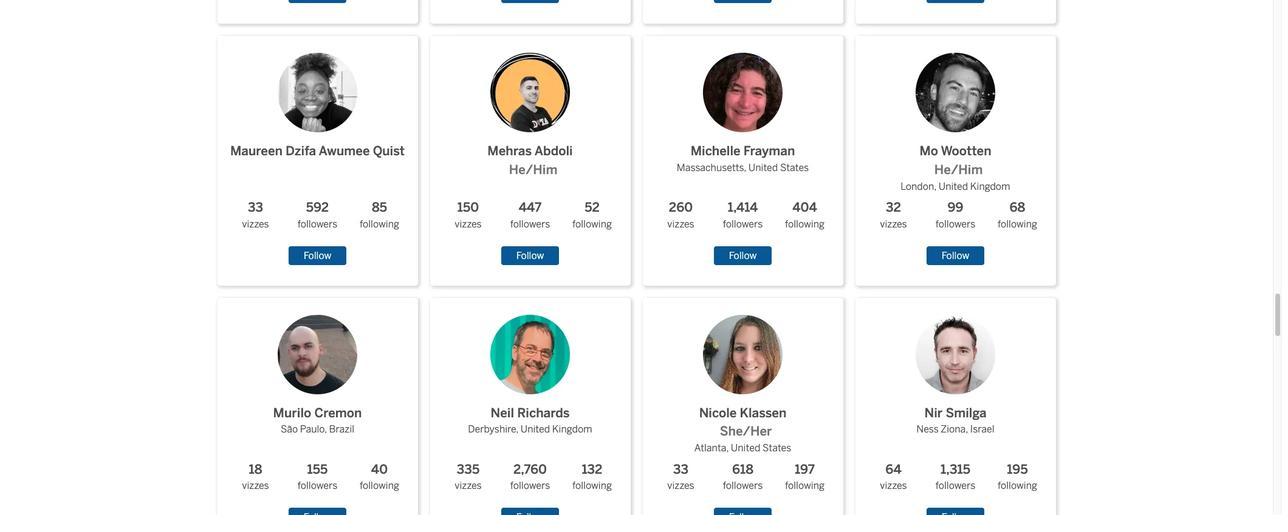 Task type: vqa. For each thing, say whether or not it's contained in the screenshot.
Dataset ( xlsx ) associated with The top paying pro sports teams and the top paid athletes. Source:
no



Task type: describe. For each thing, give the bounding box(es) containing it.
atlanta, united states
[[694, 443, 791, 455]]

197 following
[[785, 463, 825, 492]]

followers for 592
[[298, 219, 337, 230]]

132
[[582, 463, 603, 477]]

vizzes for 99
[[880, 219, 907, 230]]

52 following
[[572, 200, 612, 230]]

vizzes for 618
[[667, 481, 694, 492]]

following for 68
[[998, 219, 1037, 230]]

follow for 99
[[942, 250, 970, 262]]

618
[[732, 463, 754, 477]]

followers for 99
[[936, 219, 976, 230]]

195
[[1007, 463, 1028, 477]]

awumee
[[319, 144, 370, 159]]

followers for 618
[[723, 481, 763, 492]]

mo
[[920, 144, 938, 159]]

447 followers
[[510, 200, 550, 230]]

33 vizzes for 592
[[242, 200, 269, 230]]

são
[[281, 424, 298, 436]]

he/him for abdoli
[[509, 163, 558, 177]]

derbyshire, united kingdom
[[468, 424, 592, 436]]

ziona,
[[941, 424, 968, 436]]

33 for 618
[[673, 463, 689, 477]]

vizzes for 592
[[242, 219, 269, 230]]

following for 132
[[572, 481, 612, 492]]

michelle
[[691, 144, 741, 159]]

1,315 followers
[[936, 463, 976, 492]]

mo wootten he/him
[[920, 144, 992, 177]]

states for michelle frayman
[[780, 162, 809, 174]]

following for 52
[[572, 219, 612, 230]]

following for 195
[[998, 481, 1037, 492]]

london,
[[901, 181, 937, 192]]

murilo cremon link
[[268, 305, 367, 423]]

vizzes for 1,414
[[667, 219, 694, 230]]

197
[[795, 463, 815, 477]]

18 vizzes
[[242, 463, 269, 492]]

kingdom for neil richards
[[552, 424, 592, 436]]

followers for 1,315
[[936, 481, 976, 492]]

404 following
[[785, 200, 825, 230]]

avatar image for mehras abdoli image
[[490, 53, 570, 132]]

maureen dzifa awumee quist
[[230, 144, 405, 159]]

132 following
[[572, 463, 612, 492]]

avatar image for ‫nir smilga‬‎ image
[[916, 315, 995, 395]]

‫nir smilga‬‎ link
[[906, 305, 1005, 423]]

follow button for 592
[[288, 247, 347, 265]]

150 vizzes
[[455, 200, 482, 230]]

nicole klassen she/her
[[699, 406, 787, 440]]

klassen
[[740, 406, 787, 421]]

335
[[457, 463, 480, 477]]

wootten
[[941, 144, 992, 159]]

massachusetts, united states
[[677, 162, 809, 174]]

‫nir
[[925, 406, 943, 421]]

64
[[886, 463, 902, 477]]

404
[[793, 200, 817, 215]]

1,414 followers
[[723, 200, 763, 230]]

massachusetts,
[[677, 162, 746, 174]]

avatar image for nicole klassen image
[[703, 315, 783, 395]]

following for 197
[[785, 481, 825, 492]]

vizzes for 2,760
[[455, 481, 482, 492]]

abdoli
[[535, 144, 573, 159]]

michelle frayman
[[691, 144, 795, 159]]

neil richards link
[[468, 305, 592, 423]]

cremon
[[314, 406, 362, 421]]

he/him for wootten
[[935, 163, 983, 177]]

richards
[[517, 406, 570, 421]]

40 following
[[360, 463, 399, 492]]

2,760 followers
[[510, 463, 550, 492]]

follow for 592
[[304, 250, 331, 262]]

followers for 2,760
[[510, 481, 550, 492]]

40
[[371, 463, 388, 477]]

195 following
[[998, 463, 1037, 492]]

mehras abdoli he/him
[[488, 144, 573, 177]]

avatar image for maureen dzifa awumee quist image
[[278, 53, 357, 132]]

follow button for 99
[[927, 247, 985, 265]]

618 followers
[[723, 463, 763, 492]]

following for 404
[[785, 219, 825, 230]]

dzifa
[[286, 144, 316, 159]]

following for 85
[[360, 219, 399, 230]]

32
[[886, 200, 901, 215]]

smilga‬‎
[[946, 406, 987, 421]]

michelle frayman link
[[677, 43, 809, 161]]



Task type: locate. For each thing, give the bounding box(es) containing it.
follow button for 1,414
[[714, 247, 772, 265]]

follow button down 447 followers
[[501, 247, 559, 265]]

0 vertical spatial states
[[780, 162, 809, 174]]

atlanta,
[[694, 443, 729, 455]]

vizzes for 1,315
[[880, 481, 907, 492]]

335 vizzes
[[455, 463, 482, 492]]

following down 197
[[785, 481, 825, 492]]

0 vertical spatial 33
[[248, 200, 263, 215]]

0 horizontal spatial he/him
[[509, 163, 558, 177]]

followers down 1,315
[[936, 481, 976, 492]]

he/him
[[509, 163, 558, 177], [935, 163, 983, 177]]

he/him inside mo wootten he/him
[[935, 163, 983, 177]]

1 follow button from the left
[[288, 247, 347, 265]]

150
[[457, 200, 479, 215]]

0 vertical spatial kingdom
[[970, 181, 1010, 192]]

followers down 592 at the top left of page
[[298, 219, 337, 230]]

1 horizontal spatial kingdom
[[970, 181, 1010, 192]]

1 he/him from the left
[[509, 163, 558, 177]]

0 horizontal spatial kingdom
[[552, 424, 592, 436]]

united
[[749, 162, 778, 174], [939, 181, 968, 192], [521, 424, 550, 436], [731, 443, 760, 455]]

united down neil richards
[[521, 424, 550, 436]]

1 vertical spatial 33
[[673, 463, 689, 477]]

4 follow from the left
[[942, 250, 970, 262]]

following down 195
[[998, 481, 1037, 492]]

447
[[519, 200, 542, 215]]

85 following
[[360, 200, 399, 230]]

united for 618
[[731, 443, 760, 455]]

paulo,
[[300, 424, 327, 436]]

follow
[[304, 250, 331, 262], [516, 250, 544, 262], [729, 250, 757, 262], [942, 250, 970, 262]]

kingdom up 68
[[970, 181, 1010, 192]]

frayman
[[744, 144, 795, 159]]

following for 40
[[360, 481, 399, 492]]

32 vizzes
[[880, 200, 907, 230]]

follow button for 447
[[501, 247, 559, 265]]

nicole
[[699, 406, 737, 421]]

following down 85
[[360, 219, 399, 230]]

she/her
[[720, 425, 772, 440]]

18
[[249, 463, 262, 477]]

mehras
[[488, 144, 532, 159]]

united for 2,760
[[521, 424, 550, 436]]

quist
[[373, 144, 405, 159]]

1 vertical spatial states
[[763, 443, 791, 455]]

1 horizontal spatial 33
[[673, 463, 689, 477]]

1 vertical spatial 33 vizzes
[[667, 463, 694, 492]]

1,414
[[728, 200, 758, 215]]

follow button
[[288, 247, 347, 265], [501, 247, 559, 265], [714, 247, 772, 265], [927, 247, 985, 265]]

united down she/her
[[731, 443, 760, 455]]

33 for 592
[[248, 200, 263, 215]]

1 horizontal spatial 33 vizzes
[[667, 463, 694, 492]]

followers down 155
[[298, 481, 337, 492]]

states down "frayman"
[[780, 162, 809, 174]]

2,760
[[513, 463, 547, 477]]

united down "frayman"
[[749, 162, 778, 174]]

followers
[[298, 219, 337, 230], [510, 219, 550, 230], [723, 219, 763, 230], [936, 219, 976, 230], [298, 481, 337, 492], [510, 481, 550, 492], [723, 481, 763, 492], [936, 481, 976, 492]]

he/him up london, united kingdom
[[935, 163, 983, 177]]

64 vizzes
[[880, 463, 907, 492]]

united up 99
[[939, 181, 968, 192]]

follow down 1,414 followers
[[729, 250, 757, 262]]

brazil
[[329, 424, 354, 436]]

avatar image for murilo cremon image
[[278, 315, 357, 395]]

260
[[669, 200, 693, 215]]

ness
[[917, 424, 939, 436]]

592
[[306, 200, 329, 215]]

followers down 1,414
[[723, 219, 763, 230]]

followers down 447
[[510, 219, 550, 230]]

follow down "99 followers"
[[942, 250, 970, 262]]

neil richards
[[491, 406, 570, 421]]

0 horizontal spatial 33 vizzes
[[242, 200, 269, 230]]

derbyshire,
[[468, 424, 518, 436]]

london, united kingdom
[[901, 181, 1010, 192]]

follow down 447 followers
[[516, 250, 544, 262]]

2 he/him from the left
[[935, 163, 983, 177]]

avatar image for michelle frayman image
[[703, 53, 783, 132]]

3 follow button from the left
[[714, 247, 772, 265]]

68 following
[[998, 200, 1037, 230]]

0 vertical spatial 33 vizzes
[[242, 200, 269, 230]]

followers for 155
[[298, 481, 337, 492]]

followers down 2,760
[[510, 481, 550, 492]]

avatar image for mo wootten image
[[916, 53, 995, 132]]

2 follow button from the left
[[501, 247, 559, 265]]

followers for 1,414
[[723, 219, 763, 230]]

vizzes for 447
[[455, 219, 482, 230]]

follow for 1,414
[[729, 250, 757, 262]]

following down 132 on the bottom left of the page
[[572, 481, 612, 492]]

1,315
[[941, 463, 971, 477]]

155 followers
[[298, 463, 337, 492]]

2 follow from the left
[[516, 250, 544, 262]]

52
[[585, 200, 600, 215]]

following
[[360, 219, 399, 230], [572, 219, 612, 230], [785, 219, 825, 230], [998, 219, 1037, 230], [360, 481, 399, 492], [572, 481, 612, 492], [785, 481, 825, 492], [998, 481, 1037, 492]]

vizzes
[[242, 219, 269, 230], [455, 219, 482, 230], [667, 219, 694, 230], [880, 219, 907, 230], [242, 481, 269, 492], [455, 481, 482, 492], [667, 481, 694, 492], [880, 481, 907, 492]]

followers down 618 on the bottom of page
[[723, 481, 763, 492]]

follow button down 592 followers
[[288, 247, 347, 265]]

united for 99
[[939, 181, 968, 192]]

following down 68
[[998, 219, 1037, 230]]

states down she/her
[[763, 443, 791, 455]]

260 vizzes
[[667, 200, 694, 230]]

avatar image for neil richards image
[[490, 315, 570, 395]]

united for 1,414
[[749, 162, 778, 174]]

99 followers
[[936, 200, 976, 230]]

155
[[307, 463, 328, 477]]

3 follow from the left
[[729, 250, 757, 262]]

neil
[[491, 406, 514, 421]]

‫nir smilga‬‎
[[925, 406, 987, 421]]

maureen dzifa awumee quist link
[[230, 43, 405, 161]]

1 vertical spatial kingdom
[[552, 424, 592, 436]]

followers for 447
[[510, 219, 550, 230]]

kingdom down richards
[[552, 424, 592, 436]]

maureen
[[230, 144, 283, 159]]

he/him inside the 'mehras abdoli he/him'
[[509, 163, 558, 177]]

murilo cremon
[[273, 406, 362, 421]]

following down 52
[[572, 219, 612, 230]]

kingdom
[[970, 181, 1010, 192], [552, 424, 592, 436]]

são paulo, brazil
[[281, 424, 354, 436]]

kingdom for mo wootten
[[970, 181, 1010, 192]]

1 horizontal spatial he/him
[[935, 163, 983, 177]]

states for nicole klassen
[[763, 443, 791, 455]]

1 follow from the left
[[304, 250, 331, 262]]

states
[[780, 162, 809, 174], [763, 443, 791, 455]]

33 vizzes
[[242, 200, 269, 230], [667, 463, 694, 492]]

33 vizzes for 618
[[667, 463, 694, 492]]

he/him down abdoli
[[509, 163, 558, 177]]

follow button down 1,414 followers
[[714, 247, 772, 265]]

vizzes for 155
[[242, 481, 269, 492]]

33
[[248, 200, 263, 215], [673, 463, 689, 477]]

0 horizontal spatial 33
[[248, 200, 263, 215]]

murilo
[[273, 406, 311, 421]]

85
[[372, 200, 387, 215]]

israel
[[970, 424, 995, 436]]

4 follow button from the left
[[927, 247, 985, 265]]

follow down 592 followers
[[304, 250, 331, 262]]

592 followers
[[298, 200, 337, 230]]

68
[[1010, 200, 1026, 215]]

followers down 99
[[936, 219, 976, 230]]

ness ziona, israel
[[917, 424, 995, 436]]

following down 40
[[360, 481, 399, 492]]

following down 404
[[785, 219, 825, 230]]

99
[[948, 200, 964, 215]]

follow for 447
[[516, 250, 544, 262]]

follow button down "99 followers"
[[927, 247, 985, 265]]



